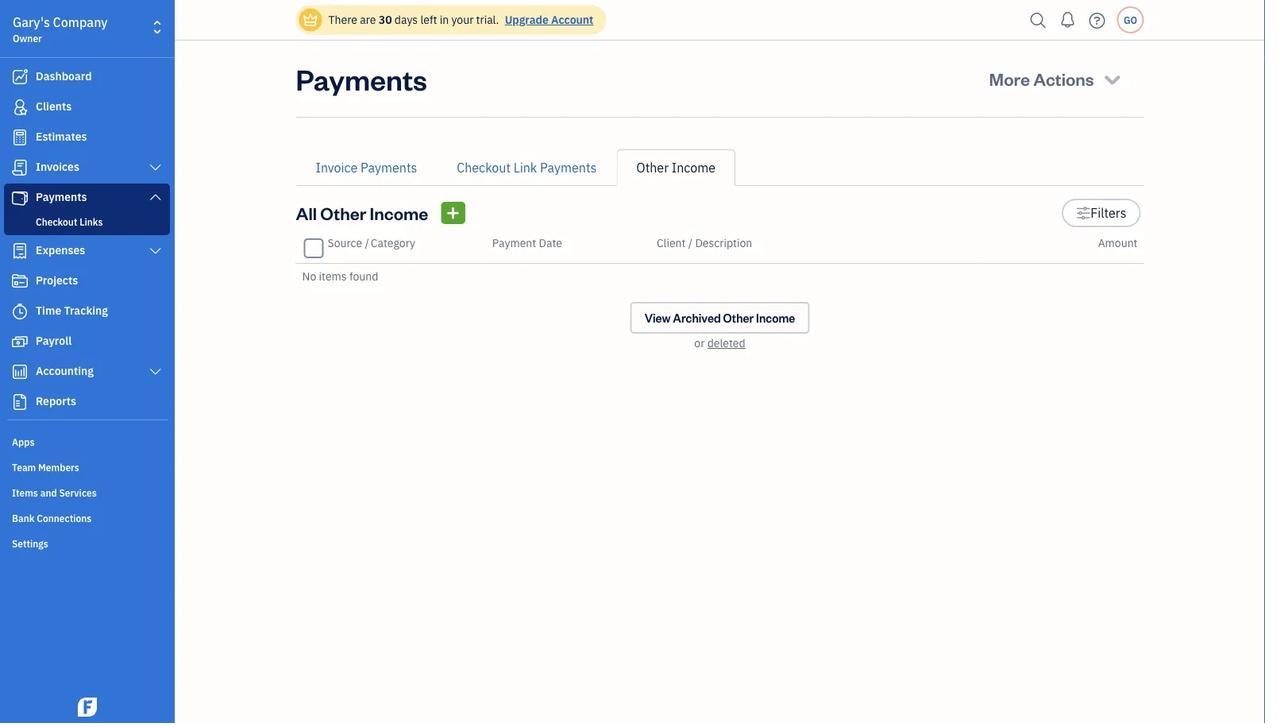 Task type: vqa. For each thing, say whether or not it's contained in the screenshot.
Owner
yes



Task type: locate. For each thing, give the bounding box(es) containing it.
items and services link
[[4, 480, 170, 504]]

checkout left link
[[457, 159, 511, 176]]

estimate image
[[10, 130, 29, 145]]

2 / from the left
[[689, 236, 693, 250]]

accounting link
[[4, 358, 170, 386]]

1 horizontal spatial /
[[689, 236, 693, 250]]

account
[[551, 12, 594, 27]]

0 vertical spatial checkout
[[457, 159, 511, 176]]

more actions
[[990, 67, 1095, 90]]

estimates link
[[4, 123, 170, 152]]

bank
[[12, 512, 35, 524]]

payment
[[492, 236, 537, 250]]

there
[[329, 12, 357, 27]]

gary's company owner
[[13, 14, 108, 44]]

other income link
[[617, 149, 736, 186]]

clients link
[[4, 93, 170, 122]]

1 horizontal spatial income
[[672, 159, 716, 176]]

checkout inside the main element
[[36, 215, 77, 228]]

view
[[645, 310, 671, 325]]

there are 30 days left in your trial. upgrade account
[[329, 12, 594, 27]]

client
[[657, 236, 686, 250]]

reports
[[36, 394, 76, 408]]

invoice payments link
[[296, 149, 437, 186]]

checkout
[[457, 159, 511, 176], [36, 215, 77, 228]]

view archived other income link
[[631, 302, 810, 334]]

dashboard
[[36, 69, 92, 83]]

chevron large down image inside expenses link
[[148, 245, 163, 257]]

/ for category
[[365, 236, 369, 250]]

1 horizontal spatial other
[[637, 159, 669, 176]]

0 vertical spatial income
[[672, 159, 716, 176]]

chevron large down image down checkout links link in the top left of the page
[[148, 245, 163, 257]]

chevron large down image up reports link
[[148, 366, 163, 378]]

2 chevron large down image from the top
[[148, 366, 163, 378]]

1 vertical spatial income
[[370, 201, 429, 224]]

1 chevron large down image from the top
[[148, 245, 163, 257]]

tracking
[[64, 303, 108, 318]]

settings image
[[1077, 203, 1091, 222]]

2 vertical spatial other
[[724, 310, 754, 325]]

other up deleted link
[[724, 310, 754, 325]]

description
[[696, 236, 753, 250]]

client image
[[10, 99, 29, 115]]

time tracking
[[36, 303, 108, 318]]

in
[[440, 12, 449, 27]]

chevrondown image
[[1102, 68, 1124, 90]]

projects
[[36, 273, 78, 288]]

checkout up expenses
[[36, 215, 77, 228]]

dashboard link
[[4, 63, 170, 91]]

/
[[365, 236, 369, 250], [689, 236, 693, 250]]

payments
[[296, 60, 427, 97], [361, 159, 417, 176], [540, 159, 597, 176], [36, 190, 87, 204]]

chevron large down image
[[148, 245, 163, 257], [148, 366, 163, 378]]

items
[[12, 486, 38, 499]]

payroll
[[36, 333, 72, 348]]

payments up checkout links
[[36, 190, 87, 204]]

1 vertical spatial other
[[320, 201, 367, 224]]

1 vertical spatial checkout
[[36, 215, 77, 228]]

and
[[40, 486, 57, 499]]

1 / from the left
[[365, 236, 369, 250]]

2 horizontal spatial other
[[724, 310, 754, 325]]

trial.
[[476, 12, 499, 27]]

payments right link
[[540, 159, 597, 176]]

chart image
[[10, 364, 29, 380]]

estimates
[[36, 129, 87, 144]]

chevron large down image
[[148, 161, 163, 174], [148, 191, 163, 203]]

or deleted
[[695, 336, 746, 350]]

chevron large down image up the payments link
[[148, 161, 163, 174]]

filters
[[1091, 205, 1127, 221]]

0 vertical spatial chevron large down image
[[148, 245, 163, 257]]

chevron large down image for payments
[[148, 191, 163, 203]]

bank connections
[[12, 512, 92, 524]]

checkout links link
[[7, 212, 167, 231]]

found
[[350, 269, 378, 284]]

/ right client
[[689, 236, 693, 250]]

main element
[[0, 0, 215, 723]]

chevron large down image up checkout links link in the top left of the page
[[148, 191, 163, 203]]

deleted link
[[708, 336, 746, 350]]

/ right source
[[365, 236, 369, 250]]

go
[[1124, 14, 1138, 26]]

2 chevron large down image from the top
[[148, 191, 163, 203]]

payment date button
[[492, 236, 563, 250]]

0 horizontal spatial income
[[370, 201, 429, 224]]

payment image
[[10, 190, 29, 206]]

1 chevron large down image from the top
[[148, 161, 163, 174]]

0 horizontal spatial checkout
[[36, 215, 77, 228]]

settings link
[[4, 531, 170, 555]]

project image
[[10, 273, 29, 289]]

chevron large down image inside accounting link
[[148, 366, 163, 378]]

other
[[637, 159, 669, 176], [320, 201, 367, 224], [724, 310, 754, 325]]

1 vertical spatial chevron large down image
[[148, 366, 163, 378]]

timer image
[[10, 304, 29, 319]]

invoices
[[36, 159, 79, 174]]

/ for description
[[689, 236, 693, 250]]

expense image
[[10, 243, 29, 259]]

owner
[[13, 32, 42, 44]]

2 vertical spatial income
[[757, 310, 796, 325]]

upgrade account link
[[502, 12, 594, 27]]

chevron large down image for invoices
[[148, 161, 163, 174]]

search image
[[1026, 8, 1052, 32]]

more actions button
[[975, 60, 1138, 98]]

dashboard image
[[10, 69, 29, 85]]

projects link
[[4, 267, 170, 296]]

other up source
[[320, 201, 367, 224]]

1 horizontal spatial checkout
[[457, 159, 511, 176]]

archived
[[673, 310, 721, 325]]

chevron large down image for accounting
[[148, 366, 163, 378]]

other up client
[[637, 159, 669, 176]]

income
[[672, 159, 716, 176], [370, 201, 429, 224], [757, 310, 796, 325]]

checkout links
[[36, 215, 103, 228]]

client / description
[[657, 236, 753, 250]]

0 vertical spatial chevron large down image
[[148, 161, 163, 174]]

category
[[371, 236, 416, 250]]

1 vertical spatial chevron large down image
[[148, 191, 163, 203]]

checkout for checkout link payments
[[457, 159, 511, 176]]

0 horizontal spatial /
[[365, 236, 369, 250]]



Task type: describe. For each thing, give the bounding box(es) containing it.
0 vertical spatial other
[[637, 159, 669, 176]]

other income
[[637, 159, 716, 176]]

notifications image
[[1056, 4, 1081, 36]]

all other income
[[296, 201, 429, 224]]

filters button
[[1062, 199, 1141, 227]]

checkout link payments link
[[437, 149, 617, 186]]

items
[[319, 269, 347, 284]]

time
[[36, 303, 61, 318]]

apps link
[[4, 429, 170, 453]]

add new other income entry image
[[446, 203, 461, 222]]

links
[[80, 215, 103, 228]]

invoice
[[316, 159, 358, 176]]

or
[[695, 336, 705, 350]]

expenses
[[36, 243, 85, 257]]

time tracking link
[[4, 297, 170, 326]]

invoice payments
[[316, 159, 417, 176]]

payment date
[[492, 236, 563, 250]]

payments link
[[4, 184, 170, 212]]

invoice image
[[10, 160, 29, 176]]

team
[[12, 461, 36, 474]]

2 horizontal spatial income
[[757, 310, 796, 325]]

more
[[990, 67, 1030, 90]]

accounting
[[36, 364, 94, 378]]

members
[[38, 461, 79, 474]]

0 horizontal spatial other
[[320, 201, 367, 224]]

company
[[53, 14, 108, 31]]

amount
[[1099, 236, 1138, 250]]

invoices link
[[4, 153, 170, 182]]

payments down the are
[[296, 60, 427, 97]]

reports link
[[4, 388, 170, 416]]

link
[[514, 159, 537, 176]]

crown image
[[302, 12, 319, 28]]

your
[[452, 12, 474, 27]]

gary's
[[13, 14, 50, 31]]

items and services
[[12, 486, 97, 499]]

no items found
[[302, 269, 378, 284]]

payroll link
[[4, 327, 170, 356]]

bank connections link
[[4, 505, 170, 529]]

source
[[328, 236, 362, 250]]

view archived other income
[[645, 310, 796, 325]]

team members link
[[4, 454, 170, 478]]

all
[[296, 201, 317, 224]]

go to help image
[[1085, 8, 1110, 32]]

checkout for checkout links
[[36, 215, 77, 228]]

source / category
[[328, 236, 416, 250]]

no
[[302, 269, 316, 284]]

chevron large down image for expenses
[[148, 245, 163, 257]]

are
[[360, 12, 376, 27]]

amount button
[[1099, 236, 1138, 250]]

report image
[[10, 394, 29, 410]]

services
[[59, 486, 97, 499]]

go button
[[1118, 6, 1145, 33]]

actions
[[1034, 67, 1095, 90]]

settings
[[12, 537, 48, 550]]

team members
[[12, 461, 79, 474]]

30
[[379, 12, 392, 27]]

left
[[421, 12, 437, 27]]

days
[[395, 12, 418, 27]]

checkout link payments
[[457, 159, 597, 176]]

upgrade
[[505, 12, 549, 27]]

expenses link
[[4, 237, 170, 265]]

payments right invoice
[[361, 159, 417, 176]]

connections
[[37, 512, 92, 524]]

clients
[[36, 99, 72, 114]]

deleted
[[708, 336, 746, 350]]

payments inside the main element
[[36, 190, 87, 204]]

freshbooks image
[[75, 698, 100, 717]]

date
[[539, 236, 563, 250]]

money image
[[10, 334, 29, 350]]

apps
[[12, 435, 35, 448]]



